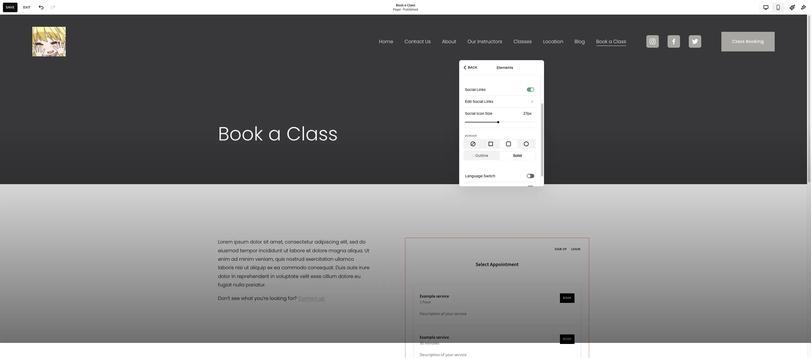 Task type: locate. For each thing, give the bounding box(es) containing it.
navigation
[[20, 44, 42, 49]]

but
[[45, 171, 50, 175]]

empty
[[48, 193, 57, 197]]

border
[[465, 135, 477, 137]]

links up edit social links
[[477, 87, 486, 92]]

disabled
[[66, 166, 79, 170]]

a
[[405, 3, 407, 7], [29, 138, 31, 143]]

public
[[34, 166, 44, 170]]

website
[[9, 246, 23, 251]]

version
[[9, 260, 20, 264]]

save
[[6, 5, 15, 9]]

pages
[[23, 234, 33, 239]]

book a class button
[[0, 134, 87, 146]]

language switch
[[465, 174, 496, 179]]

in
[[9, 175, 11, 179]]

edit
[[465, 99, 472, 104]]

0 horizontal spatial a
[[29, 138, 31, 143]]

also
[[65, 175, 72, 179]]

social left icon on the right top
[[465, 111, 476, 116]]

book for book a class page · published
[[396, 3, 404, 7]]

book
[[396, 3, 404, 7], [19, 138, 28, 143]]

book a class
[[19, 138, 41, 143]]

0 horizontal spatial class
[[32, 138, 41, 143]]

1 vertical spatial book
[[19, 138, 28, 143]]

back button
[[463, 62, 479, 73]]

social links
[[465, 87, 486, 92]]

Social Icon Size range field
[[465, 116, 535, 128]]

exit
[[23, 5, 31, 9]]

unless
[[45, 166, 54, 170]]

tab list containing outline
[[464, 152, 536, 160]]

size
[[486, 111, 493, 116]]

1 vertical spatial a
[[29, 138, 31, 143]]

·
[[402, 7, 403, 11]]

don't
[[58, 171, 66, 175]]

a inside 'book a class page · published'
[[405, 3, 407, 7]]

tab list
[[761, 3, 785, 12], [464, 140, 536, 148], [464, 152, 536, 160]]

more
[[41, 179, 49, 183]]

class
[[407, 3, 416, 7], [32, 138, 41, 143]]

social
[[465, 87, 476, 92], [473, 99, 484, 104], [465, 111, 476, 116]]

book inside 'book a class page · published'
[[396, 3, 404, 7]]

switch
[[484, 174, 496, 179]]

class inside 'book a class page · published'
[[407, 3, 416, 7]]

a inside button
[[29, 138, 31, 143]]

website tools
[[9, 246, 33, 251]]

0 vertical spatial class
[[407, 3, 416, 7]]

tools
[[24, 246, 33, 251]]

3 icon image from the left
[[506, 141, 512, 147]]

book inside book a class button
[[19, 138, 28, 143]]

7.1
[[21, 260, 24, 264]]

password-
[[13, 171, 29, 175]]

2 vertical spatial social
[[465, 111, 476, 116]]

class for book a class page · published
[[407, 3, 416, 7]]

navigation.
[[18, 175, 34, 179]]

icon image
[[470, 141, 476, 147], [488, 141, 494, 147], [506, 141, 512, 147], [524, 141, 530, 147]]

0 vertical spatial a
[[405, 3, 407, 7]]

2 vertical spatial tab list
[[464, 152, 536, 160]]

these
[[9, 166, 18, 170]]

cart
[[465, 186, 473, 191]]

1 horizontal spatial a
[[405, 3, 407, 7]]

1 horizontal spatial book
[[396, 3, 404, 7]]

language
[[465, 174, 483, 179]]

exit button
[[20, 3, 33, 12]]

search
[[35, 175, 46, 179]]

system pages button
[[9, 231, 78, 242]]

solid button
[[500, 152, 536, 160]]

0 horizontal spatial book
[[19, 138, 28, 143]]

the
[[12, 175, 17, 179]]

0 vertical spatial social
[[465, 87, 476, 92]]

elements
[[497, 65, 514, 70]]

save button
[[3, 3, 17, 12]]

discover
[[9, 179, 22, 183]]

book for book a class
[[19, 138, 28, 143]]

links
[[477, 87, 486, 92], [485, 99, 494, 104]]

learn more link
[[32, 179, 49, 183]]

outline button
[[464, 152, 500, 160]]

is
[[45, 193, 47, 197]]

social up edit
[[465, 87, 476, 92]]

home button
[[0, 6, 26, 18]]

social right edit
[[473, 99, 484, 104]]

1 vertical spatial class
[[32, 138, 41, 143]]

main navigation
[[9, 44, 42, 49]]

class inside button
[[32, 138, 41, 143]]

home
[[10, 10, 20, 14]]

website tools button
[[9, 243, 78, 254]]

linked
[[35, 193, 45, 197]]

1 horizontal spatial class
[[407, 3, 416, 7]]

1 vertical spatial social
[[473, 99, 484, 104]]

system pages
[[9, 234, 33, 239]]

edit social links
[[465, 99, 494, 104]]

appear
[[66, 171, 77, 175]]

or
[[9, 171, 12, 175]]

links up size
[[485, 99, 494, 104]]

0 vertical spatial book
[[396, 3, 404, 7]]

version 7.1
[[9, 260, 24, 264]]

page
[[393, 7, 401, 11]]



Task type: vqa. For each thing, say whether or not it's contained in the screenshot.
Empty
yes



Task type: describe. For each thing, give the bounding box(es) containing it.
not linked is empty
[[30, 193, 57, 197]]

a for book a class
[[29, 138, 31, 143]]

them.
[[22, 179, 31, 183]]

1 icon image from the left
[[470, 141, 476, 147]]

are
[[29, 166, 34, 170]]

engines
[[46, 175, 58, 179]]

pages
[[19, 166, 28, 170]]

1 vertical spatial tab list
[[464, 140, 536, 148]]

they
[[51, 171, 57, 175]]

utilities
[[9, 223, 24, 229]]

Social Links checkbox
[[531, 88, 534, 91]]

Language Switch checkbox
[[528, 174, 531, 178]]

2 icon image from the left
[[488, 141, 494, 147]]

book a class page · published
[[393, 3, 418, 11]]

social for links
[[465, 87, 476, 92]]

outline
[[476, 153, 489, 158]]

0 vertical spatial tab list
[[761, 3, 785, 12]]

Social Icon Size text field
[[524, 111, 533, 116]]

learn more
[[32, 179, 49, 183]]

they're
[[55, 166, 65, 170]]

1 vertical spatial links
[[485, 99, 494, 104]]

published
[[403, 7, 418, 11]]

a for book a class page · published
[[405, 3, 407, 7]]

system
[[9, 234, 22, 239]]

4 icon image from the left
[[524, 141, 530, 147]]

protected,
[[29, 171, 44, 175]]

these pages are public unless they're disabled or password-protected, but they don't appear in the navigation. search engines can also discover them.
[[9, 166, 79, 183]]

demo button
[[0, 53, 87, 64]]

not
[[30, 193, 35, 197]]

add a new page to the "main navigation" group image
[[65, 44, 71, 50]]

can
[[59, 175, 65, 179]]

learn
[[32, 179, 40, 183]]

back
[[468, 65, 478, 69]]

social for icon
[[465, 111, 476, 116]]

class for book a class
[[32, 138, 41, 143]]

icon
[[477, 111, 485, 116]]

demo
[[32, 57, 41, 61]]

main
[[9, 44, 19, 49]]

social icon size
[[465, 111, 493, 116]]

solid
[[513, 153, 522, 158]]

0 vertical spatial links
[[477, 87, 486, 92]]



